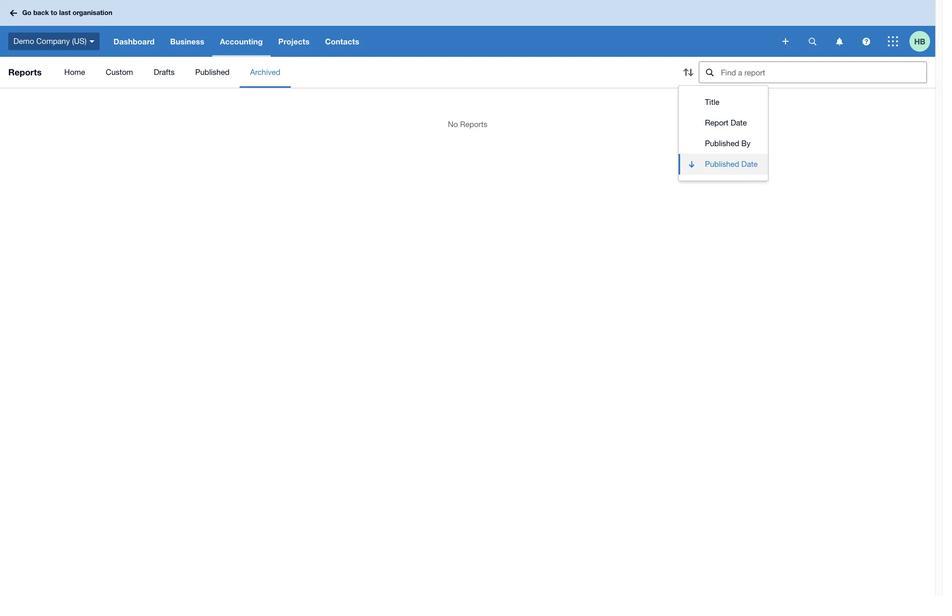 Task type: locate. For each thing, give the bounding box(es) containing it.
1 horizontal spatial reports
[[460, 120, 488, 129]]

reports
[[8, 67, 42, 78], [460, 120, 488, 129]]

menu
[[54, 57, 670, 88]]

go back to last organisation link
[[6, 4, 119, 22]]

home
[[64, 68, 85, 76]]

published by
[[705, 139, 751, 148]]

list box
[[679, 86, 769, 181]]

dashboard
[[114, 37, 155, 46]]

published
[[195, 68, 230, 76], [705, 139, 740, 148], [705, 160, 740, 168]]

title button
[[679, 92, 769, 113]]

0 vertical spatial published
[[195, 68, 230, 76]]

Find a report text field
[[720, 62, 927, 83]]

reports right no
[[460, 120, 488, 129]]

published down published by button
[[705, 160, 740, 168]]

published inside published date button
[[705, 160, 740, 168]]

contacts button
[[318, 26, 367, 57]]

1 vertical spatial published
[[705, 139, 740, 148]]

published inside published by button
[[705, 139, 740, 148]]

date down by
[[742, 160, 758, 168]]

svg image
[[10, 10, 17, 16], [809, 37, 817, 45], [837, 37, 843, 45], [89, 40, 94, 43]]

sort reports image
[[679, 62, 699, 83]]

0 vertical spatial reports
[[8, 67, 42, 78]]

published for published by
[[705, 139, 740, 148]]

svg image inside go back to last organisation link
[[10, 10, 17, 16]]

banner
[[0, 0, 936, 57]]

2 vertical spatial published
[[705, 160, 740, 168]]

date
[[731, 118, 747, 127], [742, 160, 758, 168]]

1 horizontal spatial svg image
[[863, 37, 871, 45]]

2 horizontal spatial svg image
[[888, 36, 899, 47]]

last
[[59, 8, 71, 17]]

go
[[22, 8, 31, 17]]

published for published
[[195, 68, 230, 76]]

to
[[51, 8, 57, 17]]

published by button
[[679, 133, 769, 154]]

(us)
[[72, 37, 87, 45]]

1 vertical spatial reports
[[460, 120, 488, 129]]

published link
[[185, 57, 240, 88]]

contacts
[[325, 37, 360, 46]]

demo company (us)
[[13, 37, 87, 45]]

None field
[[699, 62, 928, 83]]

published down 'report date' button
[[705, 139, 740, 148]]

archived link
[[240, 57, 291, 88]]

projects button
[[271, 26, 318, 57]]

published date button
[[679, 154, 769, 175]]

published down business popup button
[[195, 68, 230, 76]]

navigation
[[106, 26, 776, 57]]

reports down demo
[[8, 67, 42, 78]]

date up by
[[731, 118, 747, 127]]

1 vertical spatial date
[[742, 160, 758, 168]]

navigation containing dashboard
[[106, 26, 776, 57]]

0 horizontal spatial reports
[[8, 67, 42, 78]]

0 vertical spatial date
[[731, 118, 747, 127]]

svg image
[[888, 36, 899, 47], [863, 37, 871, 45], [783, 38, 789, 44]]

published inside published link
[[195, 68, 230, 76]]

published for published date
[[705, 160, 740, 168]]

published date
[[705, 160, 758, 168]]

by
[[742, 139, 751, 148]]

date for published date
[[742, 160, 758, 168]]



Task type: describe. For each thing, give the bounding box(es) containing it.
date for report date
[[731, 118, 747, 127]]

archived
[[250, 68, 281, 76]]

hb button
[[910, 26, 936, 57]]

demo
[[13, 37, 34, 45]]

menu containing home
[[54, 57, 670, 88]]

no reports
[[448, 120, 488, 129]]

demo company (us) button
[[0, 26, 106, 57]]

hb
[[915, 36, 926, 46]]

company
[[36, 37, 70, 45]]

svg image inside demo company (us) popup button
[[89, 40, 94, 43]]

report date
[[705, 118, 747, 127]]

navigation inside banner
[[106, 26, 776, 57]]

home link
[[54, 57, 96, 88]]

0 horizontal spatial svg image
[[783, 38, 789, 44]]

report
[[705, 118, 729, 127]]

no
[[448, 120, 458, 129]]

organisation
[[73, 8, 112, 17]]

business button
[[163, 26, 212, 57]]

business
[[170, 37, 204, 46]]

drafts link
[[144, 57, 185, 88]]

go back to last organisation
[[22, 8, 112, 17]]

title
[[705, 98, 720, 106]]

custom link
[[96, 57, 144, 88]]

custom
[[106, 68, 133, 76]]

report date button
[[679, 113, 769, 133]]

projects
[[278, 37, 310, 46]]

list box containing title
[[679, 86, 769, 181]]

banner containing hb
[[0, 0, 936, 57]]

accounting button
[[212, 26, 271, 57]]

drafts
[[154, 68, 175, 76]]

back
[[33, 8, 49, 17]]

accounting
[[220, 37, 263, 46]]

dashboard link
[[106, 26, 163, 57]]



Task type: vqa. For each thing, say whether or not it's contained in the screenshot.
Current Fiscal Year By Month – Actual And Budget
no



